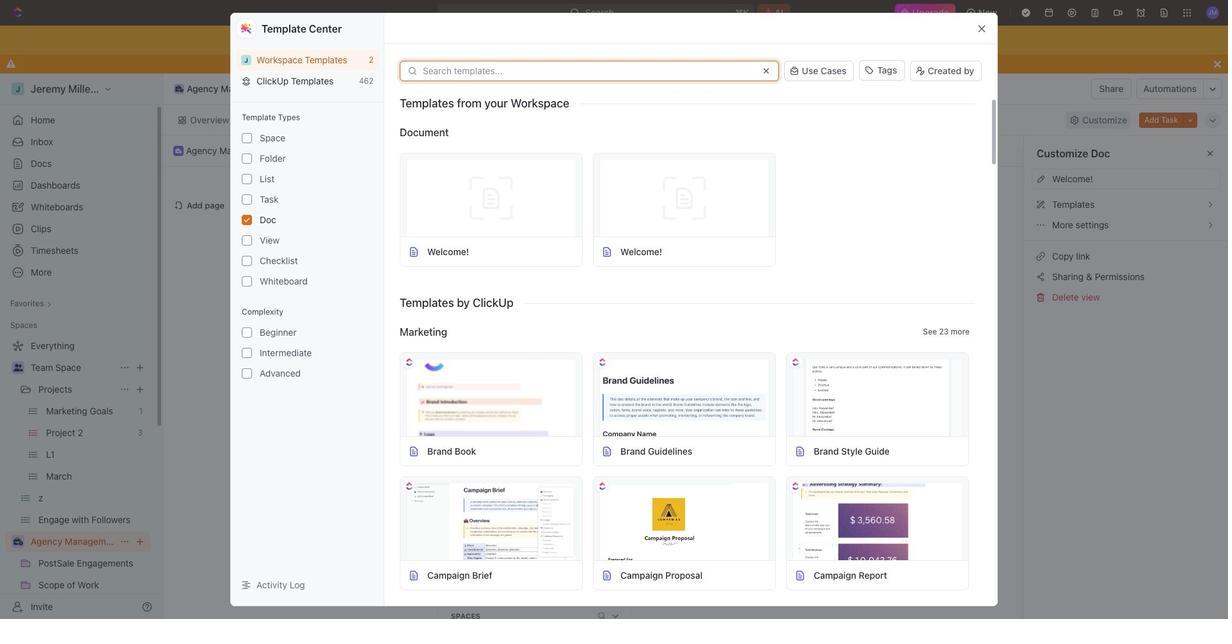 Task type: vqa. For each thing, say whether or not it's contained in the screenshot.
Sidebar navigation
yes



Task type: locate. For each thing, give the bounding box(es) containing it.
doc template element
[[408, 246, 420, 258], [602, 246, 613, 258], [408, 446, 420, 457], [602, 446, 613, 457], [795, 446, 806, 457], [408, 570, 420, 581], [602, 570, 613, 581], [795, 570, 806, 581]]

doc template image
[[408, 246, 420, 258], [602, 246, 613, 258], [408, 446, 420, 457], [602, 446, 613, 457], [408, 570, 420, 581], [602, 570, 613, 581], [795, 570, 806, 581]]

tree
[[5, 336, 150, 619]]

None checkbox
[[242, 154, 252, 164], [242, 174, 252, 184], [242, 195, 252, 205], [242, 215, 252, 225], [242, 235, 252, 246], [242, 154, 252, 164], [242, 174, 252, 184], [242, 195, 252, 205], [242, 215, 252, 225], [242, 235, 252, 246]]

jeremy miller's workspace, , element
[[241, 55, 251, 65]]

1 vertical spatial business time image
[[175, 148, 182, 153]]

None checkbox
[[242, 133, 252, 143], [242, 256, 252, 266], [242, 276, 252, 287], [242, 328, 252, 338], [242, 348, 252, 358], [242, 369, 252, 379], [242, 133, 252, 143], [242, 256, 252, 266], [242, 276, 252, 287], [242, 328, 252, 338], [242, 348, 252, 358], [242, 369, 252, 379]]

business time image
[[175, 86, 183, 92], [175, 148, 182, 153]]



Task type: describe. For each thing, give the bounding box(es) containing it.
0 vertical spatial business time image
[[175, 86, 183, 92]]

sidebar navigation
[[0, 74, 163, 619]]

business time image
[[13, 538, 23, 546]]

tree inside sidebar navigation
[[5, 336, 150, 619]]

user group image
[[13, 364, 23, 372]]

Search templates... text field
[[423, 66, 754, 76]]

doc template image
[[795, 446, 806, 457]]



